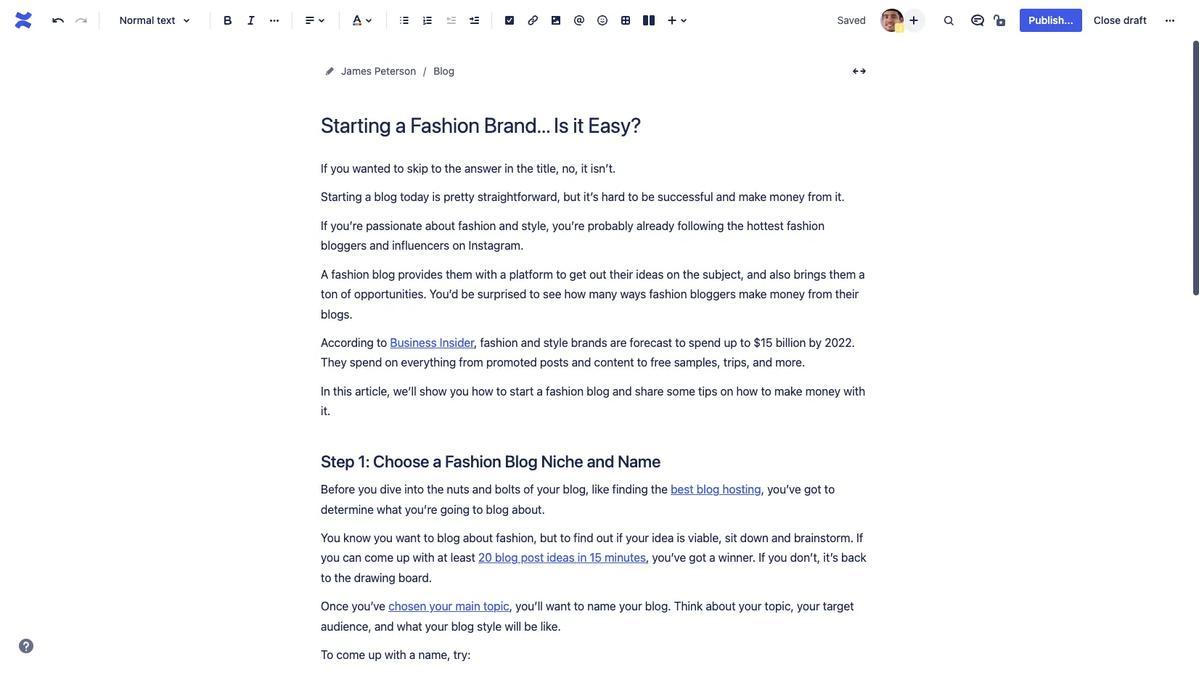 Task type: describe. For each thing, give the bounding box(es) containing it.
you up "starting"
[[331, 162, 350, 175]]

normal
[[119, 14, 154, 26]]

on inside , fashion and style brands are forecast to spend up to $15 billion by 2022. they spend on everything from promoted posts and content to free samples, trips, and more.
[[385, 356, 398, 369]]

from inside the a fashion blog provides them with a platform to get out their ideas on the subject, and also brings them a ton of opportunities. you'd be surprised to see how many ways fashion bloggers make money from their blogs.
[[809, 288, 833, 301]]

your left main
[[430, 600, 453, 613]]

determine
[[321, 503, 374, 516]]

think
[[675, 600, 703, 613]]

to inside , you've got a winner. if you don't, it's back to the drawing board.
[[321, 572, 331, 585]]

0 horizontal spatial up
[[369, 649, 382, 662]]

step 1: choose a fashion blog niche and name
[[321, 452, 661, 471]]

what inside , you've got to determine what you're going to blog about.
[[377, 503, 402, 516]]

a right choose
[[433, 452, 442, 471]]

want inside , you'll want to name your blog. think about your topic, your target audience, and what your blog style will be like.
[[546, 600, 571, 613]]

going
[[441, 503, 470, 516]]

billion
[[776, 336, 807, 349]]

1:
[[358, 452, 370, 471]]

least
[[451, 552, 476, 565]]

if inside , you've got a winner. if you don't, it's back to the drawing board.
[[759, 552, 766, 565]]

, you'll want to name your blog. think about your topic, your target audience, and what your blog style will be like.
[[321, 600, 858, 633]]

tips
[[699, 385, 718, 398]]

main
[[456, 600, 481, 613]]

2 horizontal spatial you're
[[553, 219, 585, 232]]

blog inside you know you want to blog about fashion, but to find out if your idea is viable, sit down and brainstorm. if you can come up with at least
[[437, 532, 460, 545]]

bold ⌘b image
[[219, 12, 237, 29]]

to inside , you'll want to name your blog. think about your topic, your target audience, and what your blog style will be like.
[[574, 600, 585, 613]]

with inside in this article, we'll show you how to start a fashion blog and share some tips on how to make money with it.
[[844, 385, 866, 398]]

1 horizontal spatial of
[[524, 483, 534, 496]]

subject,
[[703, 268, 745, 281]]

best blog hosting link
[[671, 483, 762, 496]]

according to business insider
[[321, 336, 474, 349]]

0 horizontal spatial spend
[[350, 356, 382, 369]]

to down $15
[[761, 385, 772, 398]]

you inside in this article, we'll show you how to start a fashion blog and share some tips on how to make money with it.
[[450, 385, 469, 398]]

are
[[611, 336, 627, 349]]

0 vertical spatial from
[[808, 191, 833, 204]]

and down passionate
[[370, 239, 389, 252]]

with inside you know you want to blog about fashion, but to find out if your idea is viable, sit down and brainstorm. if you can come up with at least
[[413, 552, 435, 565]]

publish...
[[1030, 14, 1074, 26]]

to right hard
[[628, 191, 639, 204]]

0 horizontal spatial is
[[432, 191, 441, 204]]

confluence image
[[12, 9, 35, 32]]

1 vertical spatial come
[[337, 649, 366, 662]]

surprised
[[478, 288, 527, 301]]

like.
[[541, 620, 561, 633]]

ton
[[321, 288, 338, 301]]

and up promoted
[[521, 336, 541, 349]]

also
[[770, 268, 791, 281]]

fashion up instagram.
[[459, 219, 496, 232]]

bloggers inside the a fashion blog provides them with a platform to get out their ideas on the subject, and also brings them a ton of opportunities. you'd be surprised to see how many ways fashion bloggers make money from their blogs.
[[691, 288, 736, 301]]

it
[[582, 162, 588, 175]]

but inside you know you want to blog about fashion, but to find out if your idea is viable, sit down and brainstorm. if you can come up with at least
[[540, 532, 558, 545]]

to left get
[[556, 268, 567, 281]]

0 vertical spatial money
[[770, 191, 805, 204]]

some
[[667, 385, 696, 398]]

a
[[321, 268, 329, 281]]

and down brands
[[572, 356, 592, 369]]

0 vertical spatial blog
[[434, 65, 455, 77]]

numbered list ⌘⇧7 image
[[419, 12, 437, 29]]

hard
[[602, 191, 625, 204]]

fashion right ways
[[650, 288, 688, 301]]

fashion inside in this article, we'll show you how to start a fashion blog and share some tips on how to make money with it.
[[546, 385, 584, 398]]

before
[[321, 483, 355, 496]]

if you wanted to skip to the answer in the title, no, it isn't.
[[321, 162, 619, 175]]

fashion,
[[496, 532, 537, 545]]

samples,
[[674, 356, 721, 369]]

and right nuts
[[473, 483, 492, 496]]

to up board.
[[424, 532, 434, 545]]

with inside the a fashion blog provides them with a platform to get out their ideas on the subject, and also brings them a ton of opportunities. you'd be surprised to see how many ways fashion bloggers make money from their blogs.
[[476, 268, 498, 281]]

a up surprised
[[500, 268, 507, 281]]

topic
[[484, 600, 510, 613]]

james peterson link
[[341, 62, 416, 80]]

20 blog post ideas in 15 minutes link
[[479, 552, 646, 565]]

you'd
[[430, 288, 459, 301]]

in
[[321, 385, 330, 398]]

out inside you know you want to blog about fashion, but to find out if your idea is viable, sit down and brainstorm. if you can come up with at least
[[597, 532, 614, 545]]

brainstorm.
[[794, 532, 854, 545]]

a inside , you've got a winner. if you don't, it's back to the drawing board.
[[710, 552, 716, 565]]

peterson
[[375, 65, 416, 77]]

blog link
[[434, 62, 455, 80]]

many
[[589, 288, 618, 301]]

blog left today at left top
[[374, 191, 397, 204]]

, for business insider
[[474, 336, 477, 349]]

1 horizontal spatial it.
[[836, 191, 845, 204]]

bullet list ⌘⇧8 image
[[396, 12, 413, 29]]

blog inside the a fashion blog provides them with a platform to get out their ideas on the subject, and also brings them a ton of opportunities. you'd be surprised to see how many ways fashion bloggers make money from their blogs.
[[372, 268, 395, 281]]

emoji image
[[594, 12, 612, 29]]

successful
[[658, 191, 714, 204]]

blog inside in this article, we'll show you how to start a fashion blog and share some tips on how to make money with it.
[[587, 385, 610, 398]]

wanted
[[353, 162, 391, 175]]

got for to
[[805, 483, 822, 496]]

, you've got to determine what you're going to blog about.
[[321, 483, 838, 516]]

from inside , fashion and style brands are forecast to spend up to $15 billion by 2022. they spend on everything from promoted posts and content to free samples, trips, and more.
[[459, 356, 484, 369]]

before you dive into the nuts and bolts of your blog, like finding the best blog hosting
[[321, 483, 762, 496]]

this
[[333, 385, 352, 398]]

on inside in this article, we'll show you how to start a fashion blog and share some tips on how to make money with it.
[[721, 385, 734, 398]]

more image
[[1162, 12, 1180, 29]]

0 vertical spatial make
[[739, 191, 767, 204]]

2 them from the left
[[830, 268, 857, 281]]

$15
[[754, 336, 773, 349]]

20
[[479, 552, 492, 565]]

1 horizontal spatial in
[[578, 552, 587, 565]]

is inside you know you want to blog about fashion, but to find out if your idea is viable, sit down and brainstorm. if you can come up with at least
[[677, 532, 686, 545]]

normal text
[[119, 14, 175, 26]]

if up "starting"
[[321, 162, 328, 175]]

opportunities.
[[354, 288, 427, 301]]

posts
[[540, 356, 569, 369]]

text
[[157, 14, 175, 26]]

find
[[574, 532, 594, 545]]

with left name, at bottom left
[[385, 649, 407, 662]]

dive
[[380, 483, 402, 496]]

don't,
[[791, 552, 821, 565]]

0 horizontal spatial ideas
[[547, 552, 575, 565]]

your down chosen your main topic link
[[425, 620, 448, 633]]

, fashion and style brands are forecast to spend up to $15 billion by 2022. they spend on everything from promoted posts and content to free samples, trips, and more.
[[321, 336, 858, 369]]

the up 'pretty'
[[445, 162, 462, 175]]

on inside if you're passionate about fashion and style, you're probably already following the hottest fashion bloggers and influencers on instagram.
[[453, 239, 466, 252]]

20 blog post ideas in 15 minutes
[[479, 552, 646, 565]]

0 horizontal spatial you're
[[331, 219, 363, 232]]

, you've got a winner. if you don't, it's back to the drawing board.
[[321, 552, 870, 585]]

Main content area, start typing to enter text. text field
[[321, 159, 873, 676]]

your right topic,
[[797, 600, 820, 613]]

indent tab image
[[466, 12, 483, 29]]

make inside the a fashion blog provides them with a platform to get out their ideas on the subject, and also brings them a ton of opportunities. you'd be surprised to see how many ways fashion bloggers make money from their blogs.
[[739, 288, 767, 301]]

to left "skip"
[[394, 162, 404, 175]]

know
[[343, 532, 371, 545]]

hottest
[[747, 219, 784, 232]]

content
[[595, 356, 634, 369]]

answer
[[465, 162, 502, 175]]

get
[[570, 268, 587, 281]]

close
[[1095, 14, 1122, 26]]

already
[[637, 219, 675, 232]]

to come up with a name, try:
[[321, 649, 471, 662]]

you
[[321, 532, 341, 545]]

to left free
[[637, 356, 648, 369]]

will
[[505, 620, 522, 633]]

the right into
[[427, 483, 444, 496]]

according
[[321, 336, 374, 349]]

blog inside main content area, start typing to enter text. text field
[[505, 452, 538, 471]]

blog right 20
[[495, 552, 518, 565]]

to left business
[[377, 336, 387, 349]]

undo ⌘z image
[[49, 12, 67, 29]]

to right "skip"
[[431, 162, 442, 175]]

confluence image
[[12, 9, 35, 32]]

james peterson image
[[881, 9, 905, 32]]

draft
[[1124, 14, 1148, 26]]

0 horizontal spatial how
[[472, 385, 494, 398]]

can
[[343, 552, 362, 565]]

about.
[[512, 503, 545, 516]]

got for a
[[689, 552, 707, 565]]

name
[[618, 452, 661, 471]]

blog inside , you've got to determine what you're going to blog about.
[[486, 503, 509, 516]]

once you've chosen your main topic
[[321, 600, 510, 613]]

the inside the a fashion blog provides them with a platform to get out their ideas on the subject, and also brings them a ton of opportunities. you'd be surprised to see how many ways fashion bloggers make money from their blogs.
[[683, 268, 700, 281]]

if you're passionate about fashion and style, you're probably already following the hottest fashion bloggers and influencers on instagram.
[[321, 219, 828, 252]]

it. inside in this article, we'll show you how to start a fashion blog and share some tips on how to make money with it.
[[321, 405, 331, 418]]

chosen your main topic link
[[389, 600, 510, 613]]

, for chosen your main topic
[[510, 600, 513, 613]]

to left "start"
[[497, 385, 507, 398]]

saved
[[838, 14, 867, 26]]

and up like
[[587, 452, 615, 471]]

bloggers inside if you're passionate about fashion and style, you're probably already following the hottest fashion bloggers and influencers on instagram.
[[321, 239, 367, 252]]

and inside in this article, we'll show you how to start a fashion blog and share some tips on how to make money with it.
[[613, 385, 632, 398]]

style,
[[522, 219, 550, 232]]

following
[[678, 219, 725, 232]]

winner.
[[719, 552, 756, 565]]

insider
[[440, 336, 474, 349]]

close draft button
[[1086, 9, 1156, 32]]



Task type: locate. For each thing, give the bounding box(es) containing it.
fashion
[[445, 452, 502, 471]]

1 vertical spatial from
[[809, 288, 833, 301]]

a left name, at bottom left
[[410, 649, 416, 662]]

the down 'can'
[[334, 572, 351, 585]]

you're down "starting"
[[331, 219, 363, 232]]

2 vertical spatial be
[[525, 620, 538, 633]]

it's for back
[[824, 552, 839, 565]]

your
[[537, 483, 560, 496], [626, 532, 649, 545], [430, 600, 453, 613], [619, 600, 643, 613], [739, 600, 762, 613], [797, 600, 820, 613], [425, 620, 448, 633]]

1 horizontal spatial want
[[546, 600, 571, 613]]

1 vertical spatial their
[[836, 288, 859, 301]]

up up board.
[[397, 552, 410, 565]]

1 vertical spatial be
[[462, 288, 475, 301]]

blog up at
[[437, 532, 460, 545]]

and left the also
[[748, 268, 767, 281]]

1 horizontal spatial be
[[525, 620, 538, 633]]

, inside , you've got a winner. if you don't, it's back to the drawing board.
[[646, 552, 650, 565]]

2 horizontal spatial about
[[706, 600, 736, 613]]

and
[[717, 191, 736, 204], [499, 219, 519, 232], [370, 239, 389, 252], [748, 268, 767, 281], [521, 336, 541, 349], [572, 356, 592, 369], [753, 356, 773, 369], [613, 385, 632, 398], [587, 452, 615, 471], [473, 483, 492, 496], [772, 532, 792, 545], [375, 620, 394, 633]]

your inside you know you want to blog about fashion, but to find out if your idea is viable, sit down and brainstorm. if you can come up with at least
[[626, 532, 649, 545]]

comment icon image
[[970, 12, 987, 29]]

action item image
[[501, 12, 519, 29]]

1 vertical spatial spend
[[350, 356, 382, 369]]

make down subject,
[[739, 288, 767, 301]]

close draft
[[1095, 14, 1148, 26]]

make inside in this article, we'll show you how to start a fashion blog and share some tips on how to make money with it.
[[775, 385, 803, 398]]

align left image
[[301, 12, 319, 29]]

blog up bolts
[[505, 452, 538, 471]]

name
[[588, 600, 617, 613]]

fashion right a
[[332, 268, 369, 281]]

money inside the a fashion blog provides them with a platform to get out their ideas on the subject, and also brings them a ton of opportunities. you'd be surprised to see how many ways fashion bloggers make money from their blogs.
[[770, 288, 806, 301]]

sit
[[725, 532, 738, 545]]

2 vertical spatial money
[[806, 385, 841, 398]]

1 vertical spatial make
[[739, 288, 767, 301]]

0 vertical spatial is
[[432, 191, 441, 204]]

you've inside , you've got to determine what you're going to blog about.
[[768, 483, 802, 496]]

and inside , you'll want to name your blog. think about your topic, your target audience, and what your blog style will be like.
[[375, 620, 394, 633]]

1 vertical spatial blog
[[505, 452, 538, 471]]

1 horizontal spatial ideas
[[636, 268, 664, 281]]

0 horizontal spatial it's
[[584, 191, 599, 204]]

about inside , you'll want to name your blog. think about your topic, your target audience, and what your blog style will be like.
[[706, 600, 736, 613]]

you've down idea
[[653, 552, 687, 565]]

1 horizontal spatial is
[[677, 532, 686, 545]]

up inside you know you want to blog about fashion, but to find out if your idea is viable, sit down and brainstorm. if you can come up with at least
[[397, 552, 410, 565]]

2 vertical spatial from
[[459, 356, 484, 369]]

hosting
[[723, 483, 762, 496]]

style inside , you'll want to name your blog. think about your topic, your target audience, and what your blog style will be like.
[[477, 620, 502, 633]]

1 horizontal spatial but
[[564, 191, 581, 204]]

, inside , you'll want to name your blog. think about your topic, your target audience, and what your blog style will be like.
[[510, 600, 513, 613]]

be inside the a fashion blog provides them with a platform to get out their ideas on the subject, and also brings them a ton of opportunities. you'd be surprised to see how many ways fashion bloggers make money from their blogs.
[[462, 288, 475, 301]]

you inside , you've got a winner. if you don't, it's back to the drawing board.
[[769, 552, 788, 565]]

with down the 2022.
[[844, 385, 866, 398]]

blog down content
[[587, 385, 610, 398]]

0 vertical spatial about
[[426, 219, 456, 232]]

want up board.
[[396, 532, 421, 545]]

of right ton
[[341, 288, 351, 301]]

if
[[321, 162, 328, 175], [321, 219, 328, 232], [857, 532, 864, 545], [759, 552, 766, 565]]

normal text button
[[105, 4, 204, 36]]

1 vertical spatial out
[[597, 532, 614, 545]]

nuts
[[447, 483, 470, 496]]

if down the down
[[759, 552, 766, 565]]

0 horizontal spatial got
[[689, 552, 707, 565]]

0 vertical spatial be
[[642, 191, 655, 204]]

got
[[805, 483, 822, 496], [689, 552, 707, 565]]

james
[[341, 65, 372, 77]]

the left title, at top left
[[517, 162, 534, 175]]

straightforward,
[[478, 191, 561, 204]]

and left share
[[613, 385, 632, 398]]

be inside , you'll want to name your blog. think about your topic, your target audience, and what your blog style will be like.
[[525, 620, 538, 633]]

1 horizontal spatial it's
[[824, 552, 839, 565]]

0 vertical spatial of
[[341, 288, 351, 301]]

2 horizontal spatial up
[[724, 336, 738, 349]]

invite to edit image
[[906, 11, 923, 29]]

you've for best blog hosting
[[768, 483, 802, 496]]

1 vertical spatial style
[[477, 620, 502, 633]]

0 horizontal spatial their
[[610, 268, 633, 281]]

you know you want to blog about fashion, but to find out if your idea is viable, sit down and brainstorm. if you can come up with at least
[[321, 532, 867, 565]]

1 vertical spatial money
[[770, 288, 806, 301]]

blog right peterson
[[434, 65, 455, 77]]

Blog post title text field
[[321, 113, 873, 137]]

with
[[476, 268, 498, 281], [844, 385, 866, 398], [413, 552, 435, 565], [385, 649, 407, 662]]

money down the also
[[770, 288, 806, 301]]

2 horizontal spatial how
[[737, 385, 759, 398]]

and inside you know you want to blog about fashion, but to find out if your idea is viable, sit down and brainstorm. if you can come up with at least
[[772, 532, 792, 545]]

provides
[[398, 268, 443, 281]]

1 vertical spatial bloggers
[[691, 288, 736, 301]]

if inside if you're passionate about fashion and style, you're probably already following the hottest fashion bloggers and influencers on instagram.
[[321, 219, 328, 232]]

fashion down posts at the bottom of page
[[546, 385, 584, 398]]

come
[[365, 552, 394, 565], [337, 649, 366, 662]]

make
[[739, 191, 767, 204], [739, 288, 767, 301], [775, 385, 803, 398]]

how inside the a fashion blog provides them with a platform to get out their ideas on the subject, and also brings them a ton of opportunities. you'd be surprised to see how many ways fashion bloggers make money from their blogs.
[[565, 288, 586, 301]]

see
[[543, 288, 562, 301]]

and inside the a fashion blog provides them with a platform to get out their ideas on the subject, and also brings them a ton of opportunities. you'd be surprised to see how many ways fashion bloggers make money from their blogs.
[[748, 268, 767, 281]]

your right if
[[626, 532, 649, 545]]

you left don't,
[[769, 552, 788, 565]]

down
[[741, 532, 769, 545]]

and down $15
[[753, 356, 773, 369]]

1 horizontal spatial you're
[[405, 503, 438, 516]]

you left dive
[[358, 483, 377, 496]]

skip
[[407, 162, 428, 175]]

starting a blog today is pretty straightforward, but it's hard to be successful and make money from it.
[[321, 191, 845, 204]]

how down get
[[565, 288, 586, 301]]

0 vertical spatial got
[[805, 483, 822, 496]]

style inside , fashion and style brands are forecast to spend up to $15 billion by 2022. they spend on everything from promoted posts and content to free samples, trips, and more.
[[544, 336, 568, 349]]

the
[[445, 162, 462, 175], [517, 162, 534, 175], [727, 219, 744, 232], [683, 268, 700, 281], [427, 483, 444, 496], [651, 483, 668, 496], [334, 572, 351, 585]]

blog down bolts
[[486, 503, 509, 516]]

topic,
[[765, 600, 794, 613]]

the left subject,
[[683, 268, 700, 281]]

to up brainstorm.
[[825, 483, 835, 496]]

out inside the a fashion blog provides them with a platform to get out their ideas on the subject, and also brings them a ton of opportunities. you'd be surprised to see how many ways fashion bloggers make money from their blogs.
[[590, 268, 607, 281]]

your left blog,
[[537, 483, 560, 496]]

2 horizontal spatial you've
[[768, 483, 802, 496]]

spend
[[689, 336, 721, 349], [350, 356, 382, 369]]

ideas up ways
[[636, 268, 664, 281]]

up
[[724, 336, 738, 349], [397, 552, 410, 565], [369, 649, 382, 662]]

into
[[405, 483, 424, 496]]

but down no,
[[564, 191, 581, 204]]

outdent ⇧tab image
[[442, 12, 460, 29]]

1 horizontal spatial got
[[805, 483, 822, 496]]

on right tips
[[721, 385, 734, 398]]

if inside you know you want to blog about fashion, but to find out if your idea is viable, sit down and brainstorm. if you can come up with at least
[[857, 532, 864, 545]]

1 vertical spatial what
[[397, 620, 422, 633]]

be right you'd
[[462, 288, 475, 301]]

help image
[[17, 638, 35, 655]]

, for 20 blog post ideas in 15 minutes
[[646, 552, 650, 565]]

0 horizontal spatial it.
[[321, 405, 331, 418]]

1 horizontal spatial how
[[565, 288, 586, 301]]

post
[[521, 552, 544, 565]]

and up following
[[717, 191, 736, 204]]

0 horizontal spatial about
[[426, 219, 456, 232]]

1 horizontal spatial spend
[[689, 336, 721, 349]]

1 vertical spatial got
[[689, 552, 707, 565]]

spend up samples,
[[689, 336, 721, 349]]

want inside you know you want to blog about fashion, but to find out if your idea is viable, sit down and brainstorm. if you can come up with at least
[[396, 532, 421, 545]]

1 horizontal spatial their
[[836, 288, 859, 301]]

share
[[635, 385, 664, 398]]

mention image
[[571, 12, 588, 29]]

to left name
[[574, 600, 585, 613]]

find and replace image
[[941, 12, 958, 29]]

fashion up promoted
[[480, 336, 518, 349]]

0 horizontal spatial style
[[477, 620, 502, 633]]

0 horizontal spatial them
[[446, 268, 473, 281]]

1 horizontal spatial about
[[463, 532, 493, 545]]

if up back
[[857, 532, 864, 545]]

redo ⌘⇧z image
[[73, 12, 90, 29]]

but up the 20 blog post ideas in 15 minutes
[[540, 532, 558, 545]]

bloggers
[[321, 239, 367, 252], [691, 288, 736, 301]]

passionate
[[366, 219, 423, 232]]

the left best
[[651, 483, 668, 496]]

ways
[[621, 288, 647, 301]]

bolts
[[495, 483, 521, 496]]

blog down main
[[451, 620, 474, 633]]

0 vertical spatial it's
[[584, 191, 599, 204]]

add image, video, or file image
[[548, 12, 565, 29]]

ideas inside the a fashion blog provides them with a platform to get out their ideas on the subject, and also brings them a ton of opportunities. you'd be surprised to see how many ways fashion bloggers make money from their blogs.
[[636, 268, 664, 281]]

0 vertical spatial bloggers
[[321, 239, 367, 252]]

come inside you know you want to blog about fashion, but to find out if your idea is viable, sit down and brainstorm. if you can come up with at least
[[365, 552, 394, 565]]

money inside in this article, we'll show you how to start a fashion blog and share some tips on how to make money with it.
[[806, 385, 841, 398]]

0 horizontal spatial blog
[[434, 65, 455, 77]]

blog up opportunities.
[[372, 268, 395, 281]]

audience,
[[321, 620, 372, 633]]

probably
[[588, 219, 634, 232]]

0 vertical spatial it.
[[836, 191, 845, 204]]

you're
[[331, 219, 363, 232], [553, 219, 585, 232], [405, 503, 438, 516]]

1 vertical spatial you've
[[653, 552, 687, 565]]

, inside , you've got to determine what you're going to blog about.
[[762, 483, 765, 496]]

business
[[390, 336, 437, 349]]

1 vertical spatial but
[[540, 532, 558, 545]]

come right to on the bottom left of page
[[337, 649, 366, 662]]

2 horizontal spatial be
[[642, 191, 655, 204]]

blog inside , you'll want to name your blog. think about your topic, your target audience, and what your blog style will be like.
[[451, 620, 474, 633]]

to left see
[[530, 288, 540, 301]]

about inside you know you want to blog about fashion, but to find out if your idea is viable, sit down and brainstorm. if you can come up with at least
[[463, 532, 493, 545]]

but
[[564, 191, 581, 204], [540, 532, 558, 545]]

0 vertical spatial in
[[505, 162, 514, 175]]

today
[[400, 191, 429, 204]]

0 horizontal spatial you've
[[352, 600, 386, 613]]

how down trips,
[[737, 385, 759, 398]]

1 vertical spatial it's
[[824, 552, 839, 565]]

business insider link
[[390, 336, 474, 349]]

0 vertical spatial out
[[590, 268, 607, 281]]

you're down into
[[405, 503, 438, 516]]

it's down brainstorm.
[[824, 552, 839, 565]]

0 vertical spatial want
[[396, 532, 421, 545]]

a inside in this article, we'll show you how to start a fashion blog and share some tips on how to make money with it.
[[537, 385, 543, 398]]

trips,
[[724, 356, 750, 369]]

0 horizontal spatial want
[[396, 532, 421, 545]]

italic ⌘i image
[[243, 12, 260, 29]]

of up about.
[[524, 483, 534, 496]]

by
[[810, 336, 822, 349]]

your left topic,
[[739, 600, 762, 613]]

more.
[[776, 356, 806, 369]]

got inside , you've got a winner. if you don't, it's back to the drawing board.
[[689, 552, 707, 565]]

1 vertical spatial about
[[463, 532, 493, 545]]

make page full-width image
[[851, 62, 869, 80]]

step
[[321, 452, 355, 471]]

it's for hard
[[584, 191, 599, 204]]

0 vertical spatial but
[[564, 191, 581, 204]]

table image
[[617, 12, 635, 29]]

about up 20
[[463, 532, 493, 545]]

them up you'd
[[446, 268, 473, 281]]

got down viable,
[[689, 552, 707, 565]]

you right the show
[[450, 385, 469, 398]]

1 them from the left
[[446, 268, 473, 281]]

is right today at left top
[[432, 191, 441, 204]]

instagram.
[[469, 239, 524, 252]]

forecast
[[630, 336, 673, 349]]

0 horizontal spatial bloggers
[[321, 239, 367, 252]]

a right "starting"
[[365, 191, 371, 204]]

1 vertical spatial in
[[578, 552, 587, 565]]

what inside , you'll want to name your blog. think about your topic, your target audience, and what your blog style will be like.
[[397, 620, 422, 633]]

link image
[[524, 12, 542, 29]]

layouts image
[[641, 12, 658, 29]]

1 vertical spatial want
[[546, 600, 571, 613]]

to left find
[[561, 532, 571, 545]]

more formatting image
[[266, 12, 283, 29]]

0 horizontal spatial of
[[341, 288, 351, 301]]

1 horizontal spatial blog
[[505, 452, 538, 471]]

free
[[651, 356, 671, 369]]

back
[[842, 552, 867, 565]]

like
[[592, 483, 610, 496]]

0 horizontal spatial in
[[505, 162, 514, 175]]

0 vertical spatial come
[[365, 552, 394, 565]]

style up posts at the bottom of page
[[544, 336, 568, 349]]

what down 'chosen'
[[397, 620, 422, 633]]

2 vertical spatial up
[[369, 649, 382, 662]]

blog
[[374, 191, 397, 204], [372, 268, 395, 281], [587, 385, 610, 398], [697, 483, 720, 496], [486, 503, 509, 516], [437, 532, 460, 545], [495, 552, 518, 565], [451, 620, 474, 633]]

finding
[[613, 483, 648, 496]]

0 vertical spatial up
[[724, 336, 738, 349]]

and up instagram.
[[499, 219, 519, 232]]

1 horizontal spatial bloggers
[[691, 288, 736, 301]]

try:
[[454, 649, 471, 662]]

your left the blog.
[[619, 600, 643, 613]]

, for best blog hosting
[[762, 483, 765, 496]]

with up surprised
[[476, 268, 498, 281]]

viable,
[[689, 532, 722, 545]]

a right brings
[[859, 268, 866, 281]]

1 vertical spatial ideas
[[547, 552, 575, 565]]

no,
[[562, 162, 579, 175]]

you're inside , you've got to determine what you're going to blog about.
[[405, 503, 438, 516]]

to left $15
[[741, 336, 751, 349]]

1 horizontal spatial style
[[544, 336, 568, 349]]

1 vertical spatial it.
[[321, 405, 331, 418]]

on inside the a fashion blog provides them with a platform to get out their ideas on the subject, and also brings them a ton of opportunities. you'd be surprised to see how many ways fashion bloggers make money from their blogs.
[[667, 268, 680, 281]]

0 vertical spatial their
[[610, 268, 633, 281]]

2 vertical spatial make
[[775, 385, 803, 398]]

choose
[[373, 452, 430, 471]]

brands
[[571, 336, 608, 349]]

make down more.
[[775, 385, 803, 398]]

0 vertical spatial style
[[544, 336, 568, 349]]

out
[[590, 268, 607, 281], [597, 532, 614, 545]]

it.
[[836, 191, 845, 204], [321, 405, 331, 418]]

spend down according
[[350, 356, 382, 369]]

be
[[642, 191, 655, 204], [462, 288, 475, 301], [525, 620, 538, 633]]

blog right best
[[697, 483, 720, 496]]

you down "you"
[[321, 552, 340, 565]]

show
[[420, 385, 447, 398]]

of inside the a fashion blog provides them with a platform to get out their ideas on the subject, and also brings them a ton of opportunities. you'd be surprised to see how many ways fashion bloggers make money from their blogs.
[[341, 288, 351, 301]]

on down according to business insider
[[385, 356, 398, 369]]

promoted
[[487, 356, 537, 369]]

1 horizontal spatial you've
[[653, 552, 687, 565]]

come up drawing
[[365, 552, 394, 565]]

niche
[[541, 452, 584, 471]]

2 vertical spatial you've
[[352, 600, 386, 613]]

0 vertical spatial spend
[[689, 336, 721, 349]]

0 vertical spatial ideas
[[636, 268, 664, 281]]

they
[[321, 356, 347, 369]]

you're down 'starting a blog today is pretty straightforward, but it's hard to be successful and make money from it.'
[[553, 219, 585, 232]]

you've for 20 blog post ideas in 15 minutes
[[653, 552, 687, 565]]

fashion inside , fashion and style brands are forecast to spend up to $15 billion by 2022. they spend on everything from promoted posts and content to free samples, trips, and more.
[[480, 336, 518, 349]]

you right know
[[374, 532, 393, 545]]

what down dive
[[377, 503, 402, 516]]

1 horizontal spatial up
[[397, 552, 410, 565]]

the inside if you're passionate about fashion and style, you're probably already following the hottest fashion bloggers and influencers on instagram.
[[727, 219, 744, 232]]

minutes
[[605, 552, 646, 565]]

fashion right hottest
[[787, 219, 825, 232]]

the inside , you've got a winner. if you don't, it's back to the drawing board.
[[334, 572, 351, 585]]

0 horizontal spatial be
[[462, 288, 475, 301]]

move this blog image
[[324, 65, 336, 77]]

got inside , you've got to determine what you're going to blog about.
[[805, 483, 822, 496]]

to up samples,
[[676, 336, 686, 349]]

1 vertical spatial is
[[677, 532, 686, 545]]

about inside if you're passionate about fashion and style, you're probably already following the hottest fashion bloggers and influencers on instagram.
[[426, 219, 456, 232]]

ideas right post
[[547, 552, 575, 565]]

it's inside , you've got a winner. if you don't, it's back to the drawing board.
[[824, 552, 839, 565]]

0 horizontal spatial but
[[540, 532, 558, 545]]

no restrictions image
[[993, 12, 1011, 29]]

if down "starting"
[[321, 219, 328, 232]]

about up 'influencers'
[[426, 219, 456, 232]]

bloggers up a
[[321, 239, 367, 252]]

style
[[544, 336, 568, 349], [477, 620, 502, 633]]

1 vertical spatial of
[[524, 483, 534, 496]]

to up once
[[321, 572, 331, 585]]

0 vertical spatial you've
[[768, 483, 802, 496]]

0 vertical spatial what
[[377, 503, 402, 516]]

, inside , fashion and style brands are forecast to spend up to $15 billion by 2022. they spend on everything from promoted posts and content to free samples, trips, and more.
[[474, 336, 477, 349]]

about right think
[[706, 600, 736, 613]]

up inside , fashion and style brands are forecast to spend up to $15 billion by 2022. they spend on everything from promoted posts and content to free samples, trips, and more.
[[724, 336, 738, 349]]

on
[[453, 239, 466, 252], [667, 268, 680, 281], [385, 356, 398, 369], [721, 385, 734, 398]]

blogs.
[[321, 308, 353, 321]]

you've inside , you've got a winner. if you don't, it's back to the drawing board.
[[653, 552, 687, 565]]

1 horizontal spatial them
[[830, 268, 857, 281]]

to right going
[[473, 503, 483, 516]]

isn't.
[[591, 162, 616, 175]]



Task type: vqa. For each thing, say whether or not it's contained in the screenshot.
the Notifications icon at the right top of the page
no



